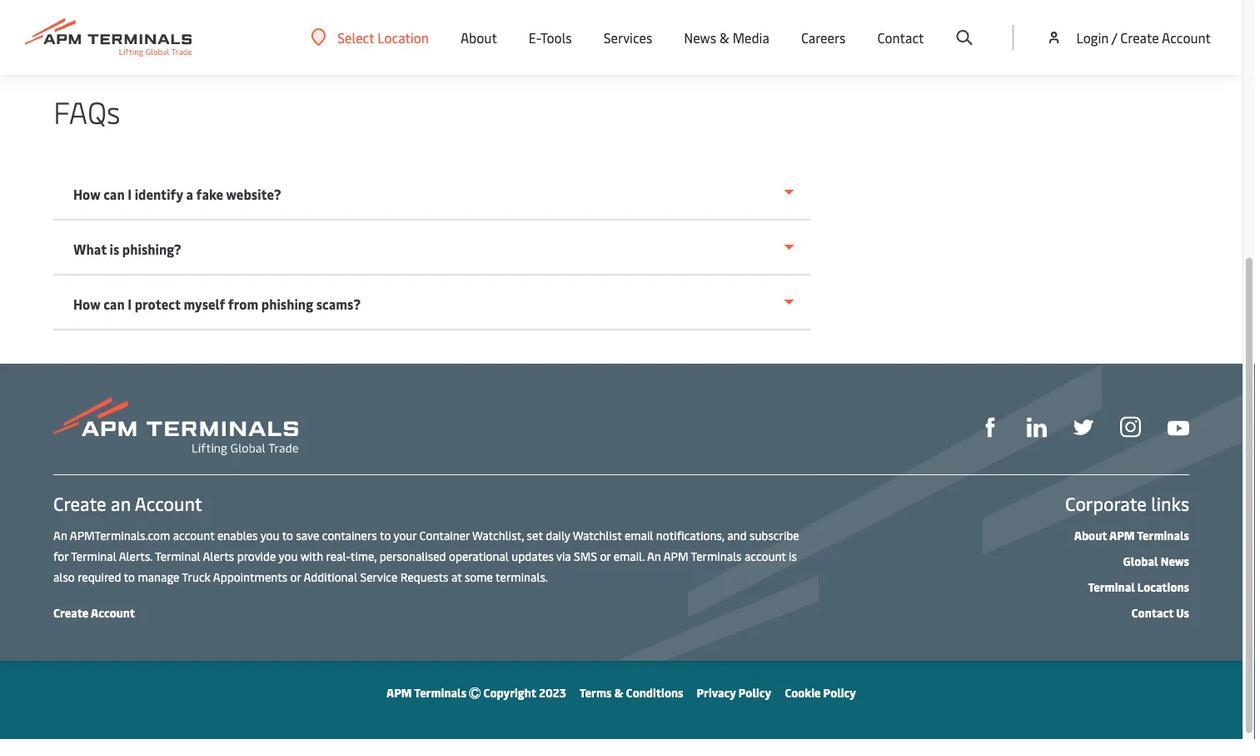 Task type: describe. For each thing, give the bounding box(es) containing it.
.
[[465, 38, 468, 56]]

for
[[53, 548, 68, 564]]

apm up global
[[1109, 527, 1135, 543]]

can for identify
[[103, 185, 125, 203]]

cookie policy
[[785, 685, 856, 701]]

also
[[53, 569, 75, 585]]

conditions
[[626, 685, 683, 701]]

about apm terminals link
[[1074, 527, 1190, 543]]

alerts.
[[119, 548, 152, 564]]

contact for contact us
[[1132, 605, 1174, 621]]

twitter image
[[1074, 418, 1094, 438]]

location
[[378, 28, 429, 46]]

sms
[[574, 548, 597, 564]]

locations
[[1138, 579, 1190, 595]]

us
[[1176, 605, 1190, 621]]

terms & conditions link
[[580, 685, 683, 701]]

1 vertical spatial account
[[135, 491, 202, 516]]

links
[[1151, 491, 1190, 516]]

youtube image
[[1168, 421, 1190, 436]]

truck
[[182, 569, 211, 585]]

1 horizontal spatial terminal
[[155, 548, 200, 564]]

create an account
[[53, 491, 202, 516]]

global news link
[[1123, 553, 1190, 569]]

myself
[[184, 295, 225, 313]]

about for about
[[461, 29, 497, 46]]

about apm terminals
[[1074, 527, 1190, 543]]

alerts
[[203, 548, 234, 564]]

/
[[1112, 28, 1117, 46]]

about button
[[461, 0, 497, 75]]

e-tools button
[[529, 0, 572, 75]]

manage
[[138, 569, 180, 585]]

save
[[296, 527, 319, 543]]

phishing
[[261, 295, 313, 313]]

login
[[1077, 28, 1109, 46]]

scams?
[[316, 295, 361, 313]]

apmterminals.com
[[70, 527, 170, 543]]

is inside an apmterminals.com account enables you to save containers to your container watchlist, set daily watchlist email notifications, and subscribe for terminal alerts. terminal alerts provide you with real-time, personalised operational updates via sms or email. an apm terminals account is also required to manage truck appointments or additional service requests at some terminals.
[[789, 548, 797, 564]]

& for news
[[720, 29, 729, 46]]

operational
[[449, 548, 509, 564]]

how can i identify a fake website?
[[73, 185, 281, 203]]

contact us link
[[1132, 605, 1190, 621]]

how can i protect myself from phishing scams?
[[73, 295, 361, 313]]

faqs
[[53, 91, 120, 132]]

media
[[733, 29, 770, 46]]

1 horizontal spatial or
[[600, 548, 611, 564]]

protect
[[135, 295, 181, 313]]

service
[[360, 569, 398, 585]]

i for identify
[[128, 185, 132, 203]]

0 vertical spatial account
[[173, 527, 214, 543]]

create for create an account
[[53, 491, 106, 516]]

apm inside an apmterminals.com account enables you to save containers to your container watchlist, set daily watchlist email notifications, and subscribe for terminal alerts. terminal alerts provide you with real-time, personalised operational updates via sms or email. an apm terminals account is also required to manage truck appointments or additional service requests at some terminals.
[[664, 548, 688, 564]]

ⓒ
[[469, 685, 481, 701]]

contact your local apm terminals facility .
[[210, 38, 468, 56]]

0 horizontal spatial terminal
[[71, 548, 116, 564]]

email.
[[614, 548, 645, 564]]

tools
[[541, 29, 572, 46]]

privacy policy link
[[697, 685, 771, 701]]

what
[[73, 240, 107, 258]]

linkedin image
[[1027, 418, 1047, 438]]

a
[[186, 185, 193, 203]]

terminal locations
[[1088, 579, 1190, 595]]

personalised
[[380, 548, 446, 564]]

updates
[[512, 548, 554, 564]]

1 horizontal spatial account
[[745, 548, 786, 564]]

create account
[[53, 605, 135, 621]]

terminals inside an apmterminals.com account enables you to save containers to your container watchlist, set daily watchlist email notifications, and subscribe for terminal alerts. terminal alerts provide you with real-time, personalised operational updates via sms or email. an apm terminals account is also required to manage truck appointments or additional service requests at some terminals.
[[691, 548, 742, 564]]

via
[[556, 548, 571, 564]]

contact
[[213, 38, 260, 56]]

0 vertical spatial create
[[1121, 28, 1159, 46]]

login / create account
[[1077, 28, 1211, 46]]

2 horizontal spatial terminal
[[1088, 579, 1135, 595]]

apm right local at the top of the page
[[326, 38, 355, 56]]

required
[[78, 569, 121, 585]]

login / create account link
[[1046, 0, 1211, 75]]

watchlist,
[[472, 527, 524, 543]]

provide
[[237, 548, 276, 564]]

select
[[338, 28, 374, 46]]

careers button
[[801, 0, 846, 75]]

local
[[294, 38, 323, 56]]

terminals.
[[496, 569, 548, 585]]

terminal locations link
[[1088, 579, 1190, 595]]

time,
[[350, 548, 377, 564]]

enables
[[217, 527, 258, 543]]

what is phishing? button
[[53, 221, 811, 276]]

how for how can i protect myself from phishing scams?
[[73, 295, 100, 313]]

an
[[111, 491, 131, 516]]

containers
[[322, 527, 377, 543]]

shape link
[[980, 415, 1000, 438]]

0 vertical spatial account
[[1162, 28, 1211, 46]]



Task type: vqa. For each thing, say whether or not it's contained in the screenshot.
Services Offered
no



Task type: locate. For each thing, give the bounding box(es) containing it.
1 horizontal spatial about
[[1074, 527, 1107, 543]]

& right terms
[[614, 685, 623, 701]]

0 horizontal spatial is
[[110, 240, 119, 258]]

is right 'what' at the left of page
[[110, 240, 119, 258]]

how
[[73, 185, 100, 203], [73, 295, 100, 313]]

to up the personalised
[[380, 527, 391, 543]]

1 horizontal spatial policy
[[823, 685, 856, 701]]

create for create account
[[53, 605, 89, 621]]

1 vertical spatial your
[[394, 527, 417, 543]]

facility
[[420, 38, 465, 56]]

phishing?
[[122, 240, 181, 258]]

how can i protect myself from phishing scams? button
[[53, 276, 811, 331]]

how up 'what' at the left of page
[[73, 185, 100, 203]]

can left identify in the left top of the page
[[103, 185, 125, 203]]

0 vertical spatial news
[[684, 29, 716, 46]]

appointments
[[213, 569, 288, 585]]

you up provide at left
[[260, 527, 279, 543]]

policy right cookie
[[823, 685, 856, 701]]

about down corporate at right bottom
[[1074, 527, 1107, 543]]

1 vertical spatial &
[[614, 685, 623, 701]]

how down 'what' at the left of page
[[73, 295, 100, 313]]

contact right careers
[[878, 29, 924, 46]]

0 vertical spatial your
[[263, 38, 291, 56]]

from
[[228, 295, 258, 313]]

is down subscribe
[[789, 548, 797, 564]]

0 horizontal spatial about
[[461, 29, 497, 46]]

news left media
[[684, 29, 716, 46]]

watchlist
[[573, 527, 622, 543]]

fill 44 link
[[1074, 415, 1094, 438]]

1 vertical spatial or
[[290, 569, 301, 585]]

to down the alerts.
[[124, 569, 135, 585]]

i
[[128, 185, 132, 203], [128, 295, 132, 313]]

2 can from the top
[[103, 295, 125, 313]]

0 horizontal spatial contact
[[878, 29, 924, 46]]

1 horizontal spatial an
[[647, 548, 661, 564]]

2023
[[539, 685, 566, 701]]

terminals
[[358, 38, 418, 56], [1137, 527, 1190, 543], [691, 548, 742, 564], [414, 685, 467, 701]]

terms
[[580, 685, 612, 701]]

terminal
[[71, 548, 116, 564], [155, 548, 200, 564], [1088, 579, 1135, 595]]

0 vertical spatial is
[[110, 240, 119, 258]]

copyright
[[483, 685, 536, 701]]

services
[[604, 29, 653, 46]]

0 horizontal spatial policy
[[739, 685, 771, 701]]

2 i from the top
[[128, 295, 132, 313]]

your inside an apmterminals.com account enables you to save containers to your container watchlist, set daily watchlist email notifications, and subscribe for terminal alerts. terminal alerts provide you with real-time, personalised operational updates via sms or email. an apm terminals account is also required to manage truck appointments or additional service requests at some terminals.
[[394, 527, 417, 543]]

your
[[263, 38, 291, 56], [394, 527, 417, 543]]

2 how from the top
[[73, 295, 100, 313]]

policy
[[739, 685, 771, 701], [823, 685, 856, 701]]

1 vertical spatial you
[[279, 548, 298, 564]]

additional
[[304, 569, 357, 585]]

e-
[[529, 29, 541, 46]]

global news
[[1123, 553, 1190, 569]]

contact your local apm terminals facility link
[[210, 38, 465, 56]]

can left protect
[[103, 295, 125, 313]]

an up the for
[[53, 527, 67, 543]]

account
[[173, 527, 214, 543], [745, 548, 786, 564]]

1 policy from the left
[[739, 685, 771, 701]]

is
[[110, 240, 119, 258], [789, 548, 797, 564]]

an
[[53, 527, 67, 543], [647, 548, 661, 564]]

0 horizontal spatial account
[[173, 527, 214, 543]]

email
[[625, 527, 653, 543]]

is inside dropdown button
[[110, 240, 119, 258]]

contact for contact
[[878, 29, 924, 46]]

what is phishing?
[[73, 240, 181, 258]]

contact
[[878, 29, 924, 46], [1132, 605, 1174, 621]]

or right sms
[[600, 548, 611, 564]]

instagram link
[[1120, 415, 1141, 438]]

1 vertical spatial i
[[128, 295, 132, 313]]

apmt footer logo image
[[53, 397, 298, 456]]

terminal down global
[[1088, 579, 1135, 595]]

1 vertical spatial news
[[1161, 553, 1190, 569]]

1 horizontal spatial &
[[720, 29, 729, 46]]

& for terms
[[614, 685, 623, 701]]

1 vertical spatial an
[[647, 548, 661, 564]]

you tube link
[[1168, 416, 1190, 437]]

corporate
[[1065, 491, 1147, 516]]

& inside popup button
[[720, 29, 729, 46]]

news & media
[[684, 29, 770, 46]]

about for about apm terminals
[[1074, 527, 1107, 543]]

create down also
[[53, 605, 89, 621]]

you left with
[[279, 548, 298, 564]]

2 policy from the left
[[823, 685, 856, 701]]

0 vertical spatial &
[[720, 29, 729, 46]]

select location button
[[311, 28, 429, 46]]

1 horizontal spatial contact
[[1132, 605, 1174, 621]]

account
[[1162, 28, 1211, 46], [135, 491, 202, 516], [91, 605, 135, 621]]

1 vertical spatial can
[[103, 295, 125, 313]]

i left identify in the left top of the page
[[128, 185, 132, 203]]

&
[[720, 29, 729, 46], [614, 685, 623, 701]]

1 can from the top
[[103, 185, 125, 203]]

news & media button
[[684, 0, 770, 75]]

news up the locations
[[1161, 553, 1190, 569]]

services button
[[604, 0, 653, 75]]

1 vertical spatial contact
[[1132, 605, 1174, 621]]

1 vertical spatial account
[[745, 548, 786, 564]]

contact down the locations
[[1132, 605, 1174, 621]]

how for how can i identify a fake website?
[[73, 185, 100, 203]]

0 horizontal spatial news
[[684, 29, 716, 46]]

0 vertical spatial how
[[73, 185, 100, 203]]

terms & conditions
[[580, 685, 683, 701]]

contact us
[[1132, 605, 1190, 621]]

container
[[419, 527, 470, 543]]

0 vertical spatial an
[[53, 527, 67, 543]]

linkedin__x28_alt_x29__3_ link
[[1027, 415, 1047, 438]]

news
[[684, 29, 716, 46], [1161, 553, 1190, 569]]

1 horizontal spatial news
[[1161, 553, 1190, 569]]

subscribe
[[750, 527, 799, 543]]

1 vertical spatial about
[[1074, 527, 1107, 543]]

create right /
[[1121, 28, 1159, 46]]

some
[[465, 569, 493, 585]]

1 vertical spatial is
[[789, 548, 797, 564]]

to
[[282, 527, 293, 543], [380, 527, 391, 543], [124, 569, 135, 585]]

contact button
[[878, 0, 924, 75]]

real-
[[326, 548, 351, 564]]

about
[[461, 29, 497, 46], [1074, 527, 1107, 543]]

i left protect
[[128, 295, 132, 313]]

your up the personalised
[[394, 527, 417, 543]]

terminal up truck
[[155, 548, 200, 564]]

0 vertical spatial or
[[600, 548, 611, 564]]

your left local at the top of the page
[[263, 38, 291, 56]]

policy right privacy
[[739, 685, 771, 701]]

about left e-
[[461, 29, 497, 46]]

1 how from the top
[[73, 185, 100, 203]]

with
[[300, 548, 323, 564]]

you
[[260, 527, 279, 543], [279, 548, 298, 564]]

an right email.
[[647, 548, 661, 564]]

select location
[[338, 28, 429, 46]]

account up the alerts
[[173, 527, 214, 543]]

policy for privacy policy
[[739, 685, 771, 701]]

website?
[[226, 185, 281, 203]]

2 vertical spatial create
[[53, 605, 89, 621]]

1 vertical spatial how
[[73, 295, 100, 313]]

i for protect
[[128, 295, 132, 313]]

account right an
[[135, 491, 202, 516]]

0 horizontal spatial an
[[53, 527, 67, 543]]

create left an
[[53, 491, 106, 516]]

0 horizontal spatial your
[[263, 38, 291, 56]]

daily
[[546, 527, 570, 543]]

at
[[451, 569, 462, 585]]

account down subscribe
[[745, 548, 786, 564]]

0 vertical spatial contact
[[878, 29, 924, 46]]

1 horizontal spatial to
[[282, 527, 293, 543]]

cookie policy link
[[785, 685, 856, 701]]

0 vertical spatial can
[[103, 185, 125, 203]]

notifications,
[[656, 527, 724, 543]]

can for protect
[[103, 295, 125, 313]]

apm terminals ⓒ copyright 2023
[[387, 685, 566, 701]]

1 vertical spatial create
[[53, 491, 106, 516]]

apm left ⓒ on the bottom left of page
[[387, 685, 412, 701]]

0 horizontal spatial to
[[124, 569, 135, 585]]

1 i from the top
[[128, 185, 132, 203]]

and
[[727, 527, 747, 543]]

set
[[527, 527, 543, 543]]

& left media
[[720, 29, 729, 46]]

e-tools
[[529, 29, 572, 46]]

0 vertical spatial i
[[128, 185, 132, 203]]

corporate links
[[1065, 491, 1190, 516]]

terminal up required
[[71, 548, 116, 564]]

or down with
[[290, 569, 301, 585]]

policy for cookie policy
[[823, 685, 856, 701]]

1 horizontal spatial is
[[789, 548, 797, 564]]

0 vertical spatial you
[[260, 527, 279, 543]]

1 horizontal spatial your
[[394, 527, 417, 543]]

0 horizontal spatial or
[[290, 569, 301, 585]]

facebook image
[[980, 418, 1000, 438]]

to left save
[[282, 527, 293, 543]]

account right /
[[1162, 28, 1211, 46]]

privacy policy
[[697, 685, 771, 701]]

0 horizontal spatial &
[[614, 685, 623, 701]]

cookie
[[785, 685, 821, 701]]

identify
[[135, 185, 183, 203]]

instagram image
[[1120, 417, 1141, 438]]

apm down notifications,
[[664, 548, 688, 564]]

how can i identify a fake website? button
[[53, 166, 811, 221]]

2 vertical spatial account
[[91, 605, 135, 621]]

account down required
[[91, 605, 135, 621]]

2 horizontal spatial to
[[380, 527, 391, 543]]

0 vertical spatial about
[[461, 29, 497, 46]]

news inside news & media popup button
[[684, 29, 716, 46]]



